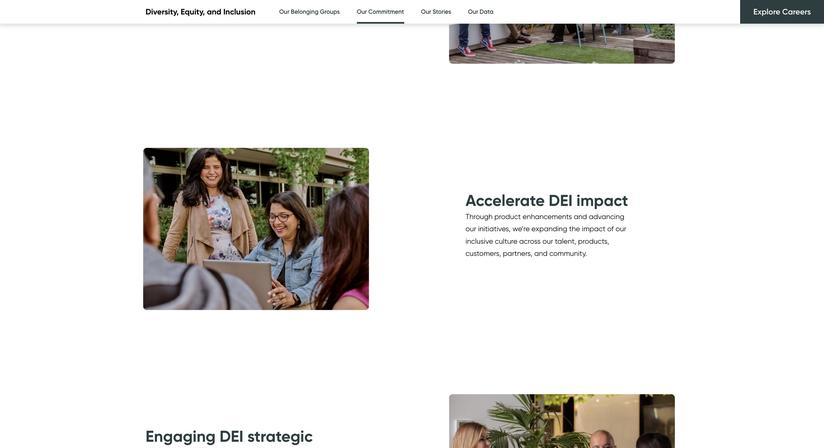 Task type: describe. For each thing, give the bounding box(es) containing it.
our for our belonging groups
[[279, 8, 290, 15]]

equity,
[[181, 7, 205, 17]]

two servicenow employees share a laugh at a campus courtyard. image
[[132, 106, 379, 353]]

products,
[[578, 237, 610, 246]]

partners,
[[503, 250, 533, 258]]

inclusive
[[466, 237, 493, 246]]

enhancements
[[523, 213, 572, 221]]

dei for accelerate
[[549, 191, 573, 211]]

our belonging groups
[[279, 8, 340, 15]]

data
[[480, 8, 494, 15]]

of
[[608, 225, 614, 234]]

culture
[[495, 237, 518, 246]]

accelerate
[[466, 191, 545, 211]]

the
[[569, 225, 580, 234]]

our stories link
[[421, 0, 451, 24]]

our commitment link
[[357, 0, 404, 26]]

across
[[520, 237, 541, 246]]

community.
[[550, 250, 587, 258]]

0 horizontal spatial our
[[466, 225, 477, 234]]

our data link
[[468, 0, 494, 24]]

our for our commitment
[[357, 8, 367, 15]]

expanding
[[532, 225, 568, 234]]

1 vertical spatial impact
[[582, 225, 606, 234]]

our belonging groups link
[[279, 0, 340, 24]]

advancing
[[589, 213, 625, 221]]



Task type: locate. For each thing, give the bounding box(es) containing it.
1 horizontal spatial dei
[[549, 191, 573, 211]]

dei for engaging
[[220, 427, 244, 447]]

diversity, equity, and inclusion
[[146, 7, 256, 17]]

our stories
[[421, 8, 451, 15]]

dei inside accelerate dei impact through product enhancements and advancing our initiatives, we're expanding the impact of our inclusive culture across our talent, products, customers, partners, and community.
[[549, 191, 573, 211]]

1 horizontal spatial our
[[543, 237, 553, 246]]

our left data
[[468, 8, 478, 15]]

0 horizontal spatial and
[[207, 7, 221, 17]]

engaging dei strategic partnerships
[[146, 427, 313, 449]]

commitment
[[369, 8, 404, 15]]

explore careers link
[[741, 0, 825, 24]]

2 vertical spatial and
[[535, 250, 548, 258]]

0 horizontal spatial dei
[[220, 427, 244, 447]]

talent,
[[555, 237, 577, 246]]

0 vertical spatial dei
[[549, 191, 573, 211]]

1 vertical spatial and
[[574, 213, 587, 221]]

3 our from the left
[[421, 8, 431, 15]]

our
[[466, 225, 477, 234], [616, 225, 627, 234], [543, 237, 553, 246]]

1 our from the left
[[279, 8, 290, 15]]

1 horizontal spatial and
[[535, 250, 548, 258]]

our left commitment
[[357, 8, 367, 15]]

through
[[466, 213, 493, 221]]

initiatives,
[[478, 225, 511, 234]]

inclusion
[[223, 7, 256, 17]]

groups
[[320, 8, 340, 15]]

stories
[[433, 8, 451, 15]]

our for our data
[[468, 8, 478, 15]]

partnerships
[[146, 448, 238, 449]]

explore careers
[[754, 7, 811, 16]]

dei inside engaging dei strategic partnerships
[[220, 427, 244, 447]]

our for our stories
[[421, 8, 431, 15]]

4 our from the left
[[468, 8, 478, 15]]

careers
[[783, 7, 811, 16]]

and up the the
[[574, 213, 587, 221]]

and down across
[[535, 250, 548, 258]]

belonging
[[291, 8, 319, 15]]

2 our from the left
[[357, 8, 367, 15]]

impact up products,
[[582, 225, 606, 234]]

and
[[207, 7, 221, 17], [574, 213, 587, 221], [535, 250, 548, 258]]

and right equity,
[[207, 7, 221, 17]]

strategic
[[247, 427, 313, 447]]

our commitment
[[357, 8, 404, 15]]

impact
[[577, 191, 628, 211], [582, 225, 606, 234]]

0 vertical spatial and
[[207, 7, 221, 17]]

our down "expanding"
[[543, 237, 553, 246]]

dei
[[549, 191, 573, 211], [220, 427, 244, 447]]

our left stories
[[421, 8, 431, 15]]

we're
[[513, 225, 530, 234]]

impact up the 'advancing'
[[577, 191, 628, 211]]

our down "through"
[[466, 225, 477, 234]]

our
[[279, 8, 290, 15], [357, 8, 367, 15], [421, 8, 431, 15], [468, 8, 478, 15]]

explore
[[754, 7, 781, 16]]

2 horizontal spatial and
[[574, 213, 587, 221]]

1 vertical spatial dei
[[220, 427, 244, 447]]

accelerate dei impact through product enhancements and advancing our initiatives, we're expanding the impact of our inclusive culture across our talent, products, customers, partners, and community.
[[466, 191, 628, 258]]

2 horizontal spatial our
[[616, 225, 627, 234]]

our right of
[[616, 225, 627, 234]]

0 vertical spatial impact
[[577, 191, 628, 211]]

engaging
[[146, 427, 216, 447]]

our left belonging
[[279, 8, 290, 15]]

diversity,
[[146, 7, 179, 17]]

customers,
[[466, 250, 501, 258]]

our data
[[468, 8, 494, 15]]

product
[[495, 213, 521, 221]]



Task type: vqa. For each thing, say whether or not it's contained in the screenshot.
the topmost 'and'
yes



